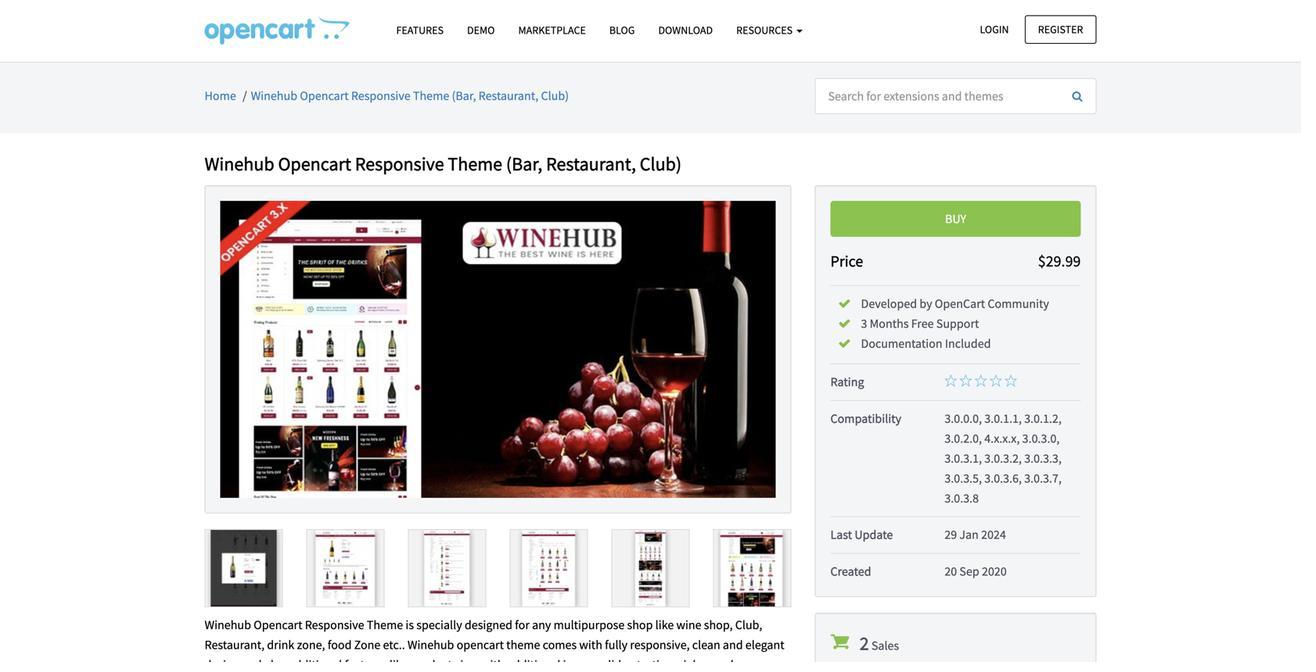Task type: locate. For each thing, give the bounding box(es) containing it.
3.0.3.2,
[[985, 451, 1022, 467]]

star light o image up 3.0.1.1,
[[1005, 375, 1018, 388]]

1 horizontal spatial club)
[[640, 152, 682, 176]]

testimonials,
[[637, 658, 705, 663]]

0 horizontal spatial star light o image
[[975, 375, 988, 388]]

2 vertical spatial opencart
[[254, 618, 303, 634]]

and left also
[[242, 658, 262, 663]]

29
[[945, 528, 957, 543]]

0 horizontal spatial like
[[390, 658, 408, 663]]

1 vertical spatial club)
[[640, 152, 682, 176]]

club)
[[541, 88, 569, 104], [640, 152, 682, 176]]

2 vertical spatial restaurant,
[[205, 638, 265, 654]]

0 vertical spatial club)
[[541, 88, 569, 104]]

0 horizontal spatial and
[[242, 658, 262, 663]]

1 horizontal spatial restaurant,
[[479, 88, 539, 104]]

zone,
[[297, 638, 325, 654]]

and up cms
[[723, 638, 743, 654]]

winehub down home link
[[205, 152, 274, 176]]

like down etc..
[[390, 658, 408, 663]]

1 horizontal spatial and
[[723, 638, 743, 654]]

images
[[563, 658, 601, 663]]

1 vertical spatial theme
[[448, 152, 503, 176]]

wine
[[677, 618, 702, 634]]

0 horizontal spatial restaurant,
[[205, 638, 265, 654]]

winehub opencart responsive theme (bar, restaurant, club) image
[[220, 201, 776, 499]]

additional down zone,
[[288, 658, 342, 663]]

register link
[[1025, 15, 1097, 44]]

2 sales
[[860, 632, 899, 656]]

2 vertical spatial responsive
[[305, 618, 364, 634]]

cart mini image
[[831, 633, 850, 652]]

blog
[[610, 23, 635, 37]]

star light o image up the 3.0.0.0,
[[945, 375, 958, 388]]

download
[[659, 23, 713, 37]]

1 vertical spatial winehub opencart responsive theme (bar, restaurant, club)
[[205, 152, 682, 176]]

3 star light o image from the left
[[1005, 375, 1018, 388]]

Search for extensions and themes text field
[[815, 78, 1060, 114]]

2 star light o image from the left
[[960, 375, 973, 388]]

0 vertical spatial responsive
[[351, 88, 411, 104]]

2 vertical spatial theme
[[367, 618, 403, 634]]

3.0.3.7,
[[1025, 471, 1062, 487]]

star light o image down included
[[960, 375, 973, 388]]

like
[[656, 618, 674, 634], [390, 658, 408, 663]]

winehub opencart responsive theme (bar, restaurant, club)
[[251, 88, 569, 104], [205, 152, 682, 176]]

1 horizontal spatial star light o image
[[990, 375, 1003, 388]]

design
[[205, 658, 239, 663]]

winehub opencart responsive theme (bar, restaurant, club) down features link
[[251, 88, 569, 104]]

opencart
[[300, 88, 349, 104], [278, 152, 351, 176], [254, 618, 303, 634]]

home
[[205, 88, 236, 104]]

food
[[328, 638, 352, 654]]

1 horizontal spatial additional
[[507, 658, 561, 663]]

responsive down features link
[[351, 88, 411, 104]]

created
[[831, 564, 872, 580]]

opencart
[[457, 638, 504, 654]]

(bar,
[[452, 88, 476, 104], [506, 152, 543, 176]]

marketplace
[[519, 23, 586, 37]]

winehub opencart responsive theme (bar, restaurant, club) down winehub opencart responsive theme (bar, restaurant, club) link
[[205, 152, 682, 176]]

1 horizontal spatial with
[[579, 638, 603, 654]]

with
[[579, 638, 603, 654], [481, 658, 505, 663]]

3.0.0.0,
[[945, 411, 982, 427]]

star light o image up 3.0.1.1,
[[990, 375, 1003, 388]]

theme
[[507, 638, 540, 654]]

download link
[[647, 16, 725, 44]]

3.0.0.0, 3.0.1.1, 3.0.1.2, 3.0.2.0, 4.x.x.x, 3.0.3.0, 3.0.3.1, 3.0.3.2, 3.0.3.3, 3.0.3.5, 3.0.3.6, 3.0.3.7, 3.0.3.8
[[945, 411, 1062, 507]]

and
[[723, 638, 743, 654], [242, 658, 262, 663]]

2 horizontal spatial restaurant,
[[546, 152, 636, 176]]

star light o image down included
[[975, 375, 988, 388]]

2 horizontal spatial star light o image
[[1005, 375, 1018, 388]]

login
[[980, 22, 1009, 36]]

1 horizontal spatial star light o image
[[960, 375, 973, 388]]

any
[[532, 618, 551, 634]]

documentation
[[861, 336, 943, 352]]

0 vertical spatial (bar,
[[452, 88, 476, 104]]

0 horizontal spatial additional
[[288, 658, 342, 663]]

resources
[[737, 23, 795, 37]]

$29.99
[[1039, 252, 1081, 271]]

for
[[515, 618, 530, 634]]

3.0.3.3,
[[1025, 451, 1062, 467]]

with down the opencart
[[481, 658, 505, 663]]

support
[[937, 316, 980, 332]]

resources link
[[725, 16, 815, 44]]

with up images
[[579, 638, 603, 654]]

theme
[[413, 88, 450, 104], [448, 152, 503, 176], [367, 618, 403, 634]]

1 star light o image from the left
[[945, 375, 958, 388]]

2020
[[982, 564, 1007, 580]]

responsive down winehub opencart responsive theme (bar, restaurant, club) link
[[355, 152, 444, 176]]

jan
[[960, 528, 979, 543]]

winehub up the "product"
[[408, 638, 454, 654]]

0 vertical spatial theme
[[413, 88, 450, 104]]

features link
[[385, 16, 456, 44]]

star light o image
[[975, 375, 988, 388], [990, 375, 1003, 388]]

developed by opencart community 3 months free support documentation included
[[861, 296, 1050, 352]]

responsive up food
[[305, 618, 364, 634]]

1 vertical spatial opencart
[[278, 152, 351, 176]]

restaurant,
[[479, 88, 539, 104], [546, 152, 636, 176], [205, 638, 265, 654]]

0 horizontal spatial with
[[481, 658, 505, 663]]

0 vertical spatial like
[[656, 618, 674, 634]]

elegant
[[746, 638, 785, 654]]

3.0.1.1,
[[985, 411, 1022, 427]]

0 vertical spatial and
[[723, 638, 743, 654]]

additional
[[288, 658, 342, 663], [507, 658, 561, 663]]

2 star light o image from the left
[[990, 375, 1003, 388]]

additional down theme
[[507, 658, 561, 663]]

rating
[[831, 375, 865, 390]]

star light o image
[[945, 375, 958, 388], [960, 375, 973, 388], [1005, 375, 1018, 388]]

also
[[264, 658, 286, 663]]

0 horizontal spatial star light o image
[[945, 375, 958, 388]]

shop,
[[704, 618, 733, 634]]

1 vertical spatial (bar,
[[506, 152, 543, 176]]

features
[[396, 23, 444, 37]]

winehub
[[251, 88, 297, 104], [205, 152, 274, 176], [205, 618, 251, 634], [408, 638, 454, 654]]

3.0.3.8
[[945, 491, 979, 507]]

responsive
[[351, 88, 411, 104], [355, 152, 444, 176], [305, 618, 364, 634]]

is
[[406, 618, 414, 634]]

like up the responsive,
[[656, 618, 674, 634]]

1 vertical spatial restaurant,
[[546, 152, 636, 176]]

designed
[[465, 618, 513, 634]]

specially
[[417, 618, 462, 634]]

winehub opencart responsive theme is specially designed for any multipurpose shop like wine shop, club, restaurant, drink zone, food zone etc.. winehub opencart theme comes with fully responsive, clean and elegant design and also additional features like product view with additional images slider, testimonials, cms banner
[[205, 618, 785, 663]]

sep
[[960, 564, 980, 580]]

by
[[920, 296, 933, 312]]

1 horizontal spatial like
[[656, 618, 674, 634]]

responsive,
[[630, 638, 690, 654]]



Task type: describe. For each thing, give the bounding box(es) containing it.
product
[[411, 658, 452, 663]]

sales
[[872, 639, 899, 654]]

register
[[1038, 22, 1084, 36]]

free
[[912, 316, 934, 332]]

zone
[[354, 638, 381, 654]]

0 horizontal spatial club)
[[541, 88, 569, 104]]

winehub right the home
[[251, 88, 297, 104]]

20
[[945, 564, 957, 580]]

home link
[[205, 88, 236, 104]]

2
[[860, 632, 869, 656]]

opencart - winehub opencart responsive theme (bar, restaurant, club) image
[[205, 16, 349, 45]]

20 sep 2020
[[945, 564, 1007, 580]]

1 star light o image from the left
[[975, 375, 988, 388]]

1 horizontal spatial (bar,
[[506, 152, 543, 176]]

view
[[455, 658, 479, 663]]

0 vertical spatial with
[[579, 638, 603, 654]]

fully
[[605, 638, 628, 654]]

included
[[945, 336, 991, 352]]

1 vertical spatial with
[[481, 658, 505, 663]]

opencart
[[935, 296, 986, 312]]

marketplace link
[[507, 16, 598, 44]]

slider,
[[603, 658, 635, 663]]

restaurant, inside winehub opencart responsive theme is specially designed for any multipurpose shop like wine shop, club, restaurant, drink zone, food zone etc.. winehub opencart theme comes with fully responsive, clean and elegant design and also additional features like product view with additional images slider, testimonials, cms banner
[[205, 638, 265, 654]]

4.x.x.x,
[[985, 431, 1020, 447]]

clean
[[693, 638, 721, 654]]

0 horizontal spatial (bar,
[[452, 88, 476, 104]]

1 vertical spatial and
[[242, 658, 262, 663]]

0 vertical spatial restaurant,
[[479, 88, 539, 104]]

compatibility
[[831, 411, 902, 427]]

2 additional from the left
[[507, 658, 561, 663]]

3.0.2.0,
[[945, 431, 982, 447]]

login link
[[967, 15, 1023, 44]]

buy button
[[831, 201, 1081, 237]]

months
[[870, 316, 909, 332]]

community
[[988, 296, 1050, 312]]

3.0.3.1,
[[945, 451, 982, 467]]

winehub opencart responsive theme (bar, restaurant, club) link
[[251, 88, 569, 104]]

1 vertical spatial like
[[390, 658, 408, 663]]

club,
[[736, 618, 763, 634]]

0 vertical spatial opencart
[[300, 88, 349, 104]]

shop
[[627, 618, 653, 634]]

winehub up design
[[205, 618, 251, 634]]

3.0.3.0,
[[1023, 431, 1060, 447]]

developed
[[861, 296, 917, 312]]

cms
[[707, 658, 728, 663]]

drink
[[267, 638, 295, 654]]

last
[[831, 528, 852, 543]]

search image
[[1073, 91, 1083, 102]]

multipurpose
[[554, 618, 625, 634]]

3.0.3.6,
[[985, 471, 1022, 487]]

demo
[[467, 23, 495, 37]]

opencart inside winehub opencart responsive theme is specially designed for any multipurpose shop like wine shop, club, restaurant, drink zone, food zone etc.. winehub opencart theme comes with fully responsive, clean and elegant design and also additional features like product view with additional images slider, testimonials, cms banner
[[254, 618, 303, 634]]

demo link
[[456, 16, 507, 44]]

comes
[[543, 638, 577, 654]]

3
[[861, 316, 868, 332]]

3.0.1.2,
[[1025, 411, 1062, 427]]

last update
[[831, 528, 893, 543]]

29 jan 2024
[[945, 528, 1007, 543]]

update
[[855, 528, 893, 543]]

blog link
[[598, 16, 647, 44]]

features
[[345, 658, 387, 663]]

3.0.3.5,
[[945, 471, 982, 487]]

etc..
[[383, 638, 405, 654]]

theme inside winehub opencart responsive theme is specially designed for any multipurpose shop like wine shop, club, restaurant, drink zone, food zone etc.. winehub opencart theme comes with fully responsive, clean and elegant design and also additional features like product view with additional images slider, testimonials, cms banner
[[367, 618, 403, 634]]

1 additional from the left
[[288, 658, 342, 663]]

responsive inside winehub opencart responsive theme is specially designed for any multipurpose shop like wine shop, club, restaurant, drink zone, food zone etc.. winehub opencart theme comes with fully responsive, clean and elegant design and also additional features like product view with additional images slider, testimonials, cms banner
[[305, 618, 364, 634]]

2024
[[982, 528, 1007, 543]]

1 vertical spatial responsive
[[355, 152, 444, 176]]

buy
[[945, 211, 967, 227]]

0 vertical spatial winehub opencart responsive theme (bar, restaurant, club)
[[251, 88, 569, 104]]

price
[[831, 252, 864, 271]]



Task type: vqa. For each thing, say whether or not it's contained in the screenshot.
3.0.3.1,
yes



